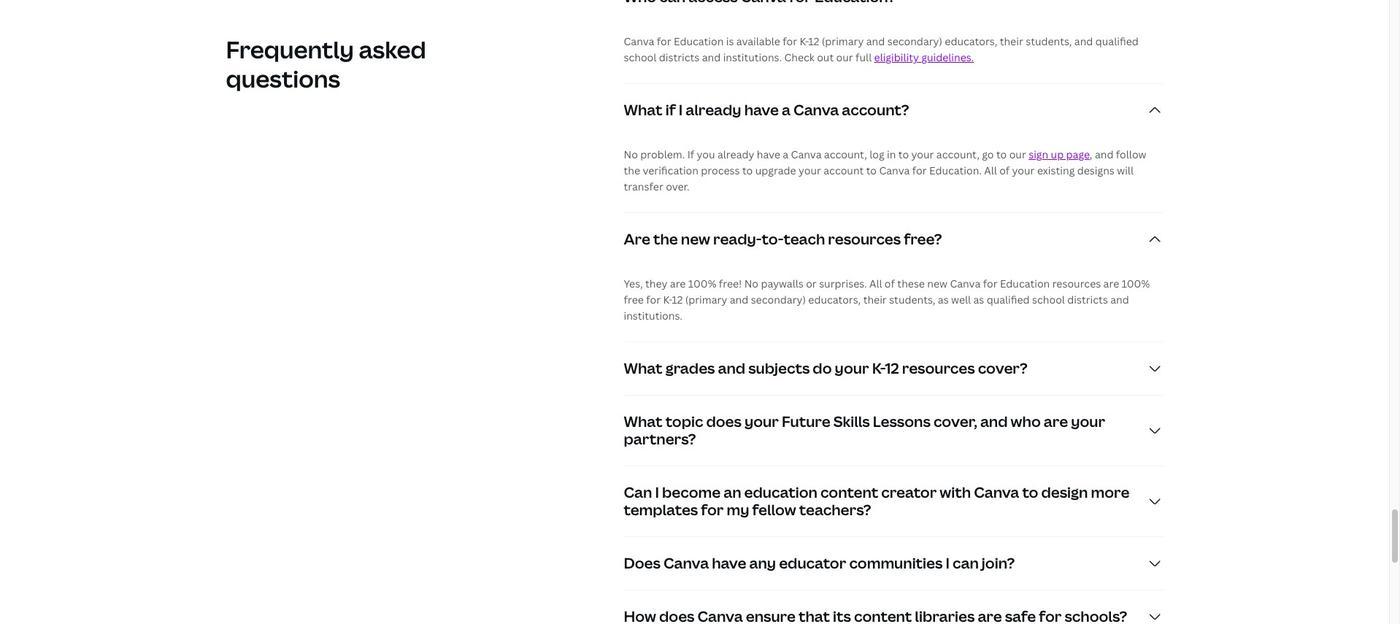 Task type: describe. For each thing, give the bounding box(es) containing it.
canva inside does canva have any educator communities i can join? dropdown button
[[664, 554, 709, 574]]

grades
[[666, 359, 715, 379]]

does canva have any educator communities i can join? button
[[624, 538, 1164, 591]]

0 vertical spatial have
[[745, 100, 779, 120]]

2 horizontal spatial are
[[1104, 277, 1120, 291]]

eligibility
[[875, 51, 919, 65]]

are the new ready-to-teach resources free?
[[624, 230, 943, 249]]

you
[[697, 148, 716, 162]]

if
[[688, 148, 695, 162]]

does canva have any educator communities i can join?
[[624, 554, 1016, 574]]

process
[[701, 164, 740, 178]]

secondary) inside canva for education is available for k-12 (primary and secondary) educators, their students, and qualified school districts and institutions. check out our full
[[888, 35, 943, 49]]

teach
[[784, 230, 826, 249]]

free
[[624, 293, 644, 307]]

qualified inside canva for education is available for k-12 (primary and secondary) educators, their students, and qualified school districts and institutions. check out our full
[[1096, 35, 1139, 49]]

go
[[983, 148, 994, 162]]

, and follow the verification process to upgrade your account to canva for education. all of your existing designs will transfer over.
[[624, 148, 1147, 194]]

our inside canva for education is available for k-12 (primary and secondary) educators, their students, and qualified school districts and institutions. check out our full
[[837, 51, 854, 65]]

questions
[[226, 63, 340, 94]]

is
[[727, 35, 734, 49]]

all inside yes, they are 100% free! no paywalls or surprises. all of these new canva for education resources are 100% free for k-12 (primary and secondary) educators, their students, as well as qualified school districts and institutions.
[[870, 277, 883, 291]]

your right who
[[1072, 412, 1106, 432]]

12 for education
[[809, 35, 820, 49]]

education.
[[930, 164, 982, 178]]

any
[[750, 554, 777, 574]]

available
[[737, 35, 781, 49]]

12 inside yes, they are 100% free! no paywalls or surprises. all of these new canva for education resources are 100% free for k-12 (primary and secondary) educators, their students, as well as qualified school districts and institutions.
[[672, 293, 683, 307]]

the inside , and follow the verification process to upgrade your account to canva for education. all of your existing designs will transfer over.
[[624, 164, 641, 178]]

upgrade
[[756, 164, 797, 178]]

does
[[707, 412, 742, 432]]

students, inside yes, they are 100% free! no paywalls or surprises. all of these new canva for education resources are 100% free for k-12 (primary and secondary) educators, their students, as well as qualified school districts and institutions.
[[890, 293, 936, 307]]

designs
[[1078, 164, 1115, 178]]

teachers?
[[800, 501, 872, 520]]

i inside can i become an education content creator with canva to design more templates for my fellow teachers?
[[656, 483, 660, 503]]

who
[[1011, 412, 1041, 432]]

(primary inside yes, they are 100% free! no paywalls or surprises. all of these new canva for education resources are 100% free for k-12 (primary and secondary) educators, their students, as well as qualified school districts and institutions.
[[686, 293, 728, 307]]

what if i already have a canva account? button
[[624, 84, 1164, 137]]

eligibility guidelines.
[[875, 51, 975, 65]]

2 100% from the left
[[1122, 277, 1151, 291]]

and inside what topic does your future skills lessons cover, and who are your partners?
[[981, 412, 1008, 432]]

canva for education is available for k-12 (primary and secondary) educators, their students, and qualified school districts and institutions. check out our full
[[624, 35, 1139, 65]]

canva inside the what if i already have a canva account? dropdown button
[[794, 100, 839, 120]]

1 account, from the left
[[825, 148, 868, 162]]

templates
[[624, 501, 698, 520]]

their inside yes, they are 100% free! no paywalls or surprises. all of these new canva for education resources are 100% free for k-12 (primary and secondary) educators, their students, as well as qualified school districts and institutions.
[[864, 293, 887, 307]]

log
[[870, 148, 885, 162]]

yes, they are 100% free! no paywalls or surprises. all of these new canva for education resources are 100% free for k-12 (primary and secondary) educators, their students, as well as qualified school districts and institutions.
[[624, 277, 1151, 323]]

institutions. inside canva for education is available for k-12 (primary and secondary) educators, their students, and qualified school districts and institutions. check out our full
[[724, 51, 782, 65]]

to right "go"
[[997, 148, 1007, 162]]

districts inside canva for education is available for k-12 (primary and secondary) educators, their students, and qualified school districts and institutions. check out our full
[[659, 51, 700, 65]]

subjects
[[749, 359, 810, 379]]

secondary) inside yes, they are 100% free! no paywalls or surprises. all of these new canva for education resources are 100% free for k-12 (primary and secondary) educators, their students, as well as qualified school districts and institutions.
[[751, 293, 806, 307]]

lessons
[[873, 412, 931, 432]]

1 vertical spatial have
[[757, 148, 781, 162]]

already inside dropdown button
[[686, 100, 742, 120]]

communities
[[850, 554, 943, 574]]

,
[[1090, 148, 1093, 162]]

and inside , and follow the verification process to upgrade your account to canva for education. all of your existing designs will transfer over.
[[1096, 148, 1114, 162]]

paywalls
[[761, 277, 804, 291]]

education inside canva for education is available for k-12 (primary and secondary) educators, their students, and qualified school districts and institutions. check out our full
[[674, 35, 724, 49]]

creator
[[882, 483, 937, 503]]

0 horizontal spatial are
[[670, 277, 686, 291]]

over.
[[666, 180, 690, 194]]

what topic does your future skills lessons cover, and who are your partners?
[[624, 412, 1106, 450]]

new inside dropdown button
[[681, 230, 711, 249]]

canva inside canva for education is available for k-12 (primary and secondary) educators, their students, and qualified school districts and institutions. check out our full
[[624, 35, 655, 49]]

school inside yes, they are 100% free! no paywalls or surprises. all of these new canva for education resources are 100% free for k-12 (primary and secondary) educators, their students, as well as qualified school districts and institutions.
[[1033, 293, 1066, 307]]

more
[[1092, 483, 1130, 503]]

your right 'does'
[[745, 412, 779, 432]]

can
[[953, 554, 979, 574]]

account?
[[842, 100, 910, 120]]

2 vertical spatial i
[[946, 554, 950, 574]]

0 horizontal spatial no
[[624, 148, 638, 162]]

to-
[[762, 230, 784, 249]]

or
[[806, 277, 817, 291]]

are the new ready-to-teach resources free? button
[[624, 214, 1164, 266]]

your down "sign"
[[1013, 164, 1035, 178]]

1 horizontal spatial i
[[679, 100, 683, 120]]

k- for and
[[873, 359, 886, 379]]

transfer
[[624, 180, 664, 194]]

your left account
[[799, 164, 822, 178]]

free?
[[904, 230, 943, 249]]

sign up page link
[[1029, 148, 1090, 162]]

sign
[[1029, 148, 1049, 162]]

cover?
[[978, 359, 1028, 379]]

their inside canva for education is available for k-12 (primary and secondary) educators, their students, and qualified school districts and institutions. check out our full
[[1000, 35, 1024, 49]]

what if i already have a canva account?
[[624, 100, 910, 120]]

page
[[1067, 148, 1090, 162]]

education
[[745, 483, 818, 503]]

verification
[[643, 164, 699, 178]]

are
[[624, 230, 651, 249]]

what for what topic does your future skills lessons cover, and who are your partners?
[[624, 412, 663, 432]]

check
[[785, 51, 815, 65]]

fellow
[[753, 501, 797, 520]]

no problem. if you already have a canva account, log in to your account, go to our sign up page
[[624, 148, 1090, 162]]

cover,
[[934, 412, 978, 432]]

do
[[813, 359, 832, 379]]

existing
[[1038, 164, 1075, 178]]

educators, inside yes, they are 100% free! no paywalls or surprises. all of these new canva for education resources are 100% free for k-12 (primary and secondary) educators, their students, as well as qualified school districts and institutions.
[[809, 293, 861, 307]]

educator
[[779, 554, 847, 574]]

1 100% from the left
[[689, 277, 717, 291]]



Task type: locate. For each thing, give the bounding box(es) containing it.
future
[[782, 412, 831, 432]]

new right these
[[928, 277, 948, 291]]

new inside yes, they are 100% free! no paywalls or surprises. all of these new canva for education resources are 100% free for k-12 (primary and secondary) educators, their students, as well as qualified school districts and institutions.
[[928, 277, 948, 291]]

join?
[[982, 554, 1016, 574]]

k-
[[800, 35, 809, 49], [664, 293, 672, 307], [873, 359, 886, 379]]

to left design
[[1023, 483, 1039, 503]]

already right the if
[[686, 100, 742, 120]]

out
[[817, 51, 834, 65]]

12 inside dropdown button
[[886, 359, 900, 379]]

account
[[824, 164, 864, 178]]

what grades and subjects do your k-12 resources cover?
[[624, 359, 1028, 379]]

1 horizontal spatial are
[[1044, 412, 1069, 432]]

new left ready-
[[681, 230, 711, 249]]

institutions. down free
[[624, 309, 683, 323]]

partners?
[[624, 430, 696, 450]]

can i become an education content creator with canva to design more templates for my fellow teachers? button
[[624, 467, 1164, 537]]

no inside yes, they are 100% free! no paywalls or surprises. all of these new canva for education resources are 100% free for k-12 (primary and secondary) educators, their students, as well as qualified school districts and institutions.
[[745, 277, 759, 291]]

secondary)
[[888, 35, 943, 49], [751, 293, 806, 307]]

no left 'problem.'
[[624, 148, 638, 162]]

0 horizontal spatial our
[[837, 51, 854, 65]]

a up upgrade
[[783, 148, 789, 162]]

1 vertical spatial education
[[1001, 277, 1051, 291]]

1 horizontal spatial districts
[[1068, 293, 1109, 307]]

what left the if
[[624, 100, 663, 120]]

frequently asked questions
[[226, 34, 426, 94]]

12 up lessons
[[886, 359, 900, 379]]

with
[[940, 483, 972, 503]]

canva inside , and follow the verification process to upgrade your account to canva for education. all of your existing designs will transfer over.
[[880, 164, 910, 178]]

1 horizontal spatial (primary
[[822, 35, 864, 49]]

for inside , and follow the verification process to upgrade your account to canva for education. all of your existing designs will transfer over.
[[913, 164, 927, 178]]

1 horizontal spatial new
[[928, 277, 948, 291]]

the right are
[[654, 230, 678, 249]]

2 horizontal spatial resources
[[1053, 277, 1102, 291]]

canva inside yes, they are 100% free! no paywalls or surprises. all of these new canva for education resources are 100% free for k-12 (primary and secondary) educators, their students, as well as qualified school districts and institutions.
[[951, 277, 981, 291]]

1 vertical spatial k-
[[664, 293, 672, 307]]

1 what from the top
[[624, 100, 663, 120]]

to right process
[[743, 164, 753, 178]]

0 vertical spatial the
[[624, 164, 641, 178]]

full
[[856, 51, 872, 65]]

what left grades
[[624, 359, 663, 379]]

0 vertical spatial secondary)
[[888, 35, 943, 49]]

become
[[663, 483, 721, 503]]

as
[[938, 293, 949, 307], [974, 293, 985, 307]]

1 horizontal spatial k-
[[800, 35, 809, 49]]

1 vertical spatial qualified
[[987, 293, 1030, 307]]

if
[[666, 100, 676, 120]]

what grades and subjects do your k-12 resources cover? button
[[624, 343, 1164, 396]]

school inside canva for education is available for k-12 (primary and secondary) educators, their students, and qualified school districts and institutions. check out our full
[[624, 51, 657, 65]]

k- right do
[[873, 359, 886, 379]]

0 horizontal spatial school
[[624, 51, 657, 65]]

k- down they
[[664, 293, 672, 307]]

2 vertical spatial 12
[[886, 359, 900, 379]]

are inside what topic does your future skills lessons cover, and who are your partners?
[[1044, 412, 1069, 432]]

1 horizontal spatial no
[[745, 277, 759, 291]]

k- up check
[[800, 35, 809, 49]]

k- inside yes, they are 100% free! no paywalls or surprises. all of these new canva for education resources are 100% free for k-12 (primary and secondary) educators, their students, as well as qualified school districts and institutions.
[[664, 293, 672, 307]]

institutions.
[[724, 51, 782, 65], [624, 309, 683, 323]]

1 horizontal spatial all
[[985, 164, 998, 178]]

1 vertical spatial of
[[885, 277, 895, 291]]

all inside , and follow the verification process to upgrade your account to canva for education. all of your existing designs will transfer over.
[[985, 164, 998, 178]]

skills
[[834, 412, 870, 432]]

0 horizontal spatial 12
[[672, 293, 683, 307]]

0 horizontal spatial resources
[[829, 230, 901, 249]]

2 vertical spatial have
[[712, 554, 747, 574]]

and
[[867, 35, 885, 49], [1075, 35, 1094, 49], [702, 51, 721, 65], [1096, 148, 1114, 162], [730, 293, 749, 307], [1111, 293, 1130, 307], [718, 359, 746, 379], [981, 412, 1008, 432]]

1 vertical spatial the
[[654, 230, 678, 249]]

to
[[899, 148, 909, 162], [997, 148, 1007, 162], [743, 164, 753, 178], [867, 164, 877, 178], [1023, 483, 1039, 503]]

free!
[[719, 277, 742, 291]]

2 account, from the left
[[937, 148, 980, 162]]

0 horizontal spatial their
[[864, 293, 887, 307]]

education inside yes, they are 100% free! no paywalls or surprises. all of these new canva for education resources are 100% free for k-12 (primary and secondary) educators, their students, as well as qualified school districts and institutions.
[[1001, 277, 1051, 291]]

to inside can i become an education content creator with canva to design more templates for my fellow teachers?
[[1023, 483, 1039, 503]]

for inside can i become an education content creator with canva to design more templates for my fellow teachers?
[[701, 501, 724, 520]]

k- inside dropdown button
[[873, 359, 886, 379]]

institutions. inside yes, they are 100% free! no paywalls or surprises. all of these new canva for education resources are 100% free for k-12 (primary and secondary) educators, their students, as well as qualified school districts and institutions.
[[624, 309, 683, 323]]

1 vertical spatial educators,
[[809, 293, 861, 307]]

students, inside canva for education is available for k-12 (primary and secondary) educators, their students, and qualified school districts and institutions. check out our full
[[1026, 35, 1073, 49]]

what inside what topic does your future skills lessons cover, and who are your partners?
[[624, 412, 663, 432]]

what topic does your future skills lessons cover, and who are your partners? button
[[624, 396, 1164, 466]]

students,
[[1026, 35, 1073, 49], [890, 293, 936, 307]]

2 as from the left
[[974, 293, 985, 307]]

1 horizontal spatial school
[[1033, 293, 1066, 307]]

1 vertical spatial a
[[783, 148, 789, 162]]

these
[[898, 277, 925, 291]]

1 vertical spatial i
[[656, 483, 660, 503]]

yes,
[[624, 277, 643, 291]]

account, up account
[[825, 148, 868, 162]]

0 vertical spatial districts
[[659, 51, 700, 65]]

1 vertical spatial already
[[718, 148, 755, 162]]

our
[[837, 51, 854, 65], [1010, 148, 1027, 162]]

does
[[624, 554, 661, 574]]

school
[[624, 51, 657, 65], [1033, 293, 1066, 307]]

to down log
[[867, 164, 877, 178]]

asked
[[359, 34, 426, 65]]

1 as from the left
[[938, 293, 949, 307]]

(primary up out
[[822, 35, 864, 49]]

as left well
[[938, 293, 949, 307]]

1 horizontal spatial qualified
[[1096, 35, 1139, 49]]

1 vertical spatial their
[[864, 293, 887, 307]]

1 vertical spatial new
[[928, 277, 948, 291]]

already
[[686, 100, 742, 120], [718, 148, 755, 162]]

0 vertical spatial a
[[782, 100, 791, 120]]

districts
[[659, 51, 700, 65], [1068, 293, 1109, 307]]

2 horizontal spatial i
[[946, 554, 950, 574]]

all right surprises.
[[870, 277, 883, 291]]

i left can
[[946, 554, 950, 574]]

1 vertical spatial (primary
[[686, 293, 728, 307]]

1 vertical spatial resources
[[1053, 277, 1102, 291]]

1 horizontal spatial of
[[1000, 164, 1010, 178]]

your inside dropdown button
[[835, 359, 870, 379]]

the up transfer
[[624, 164, 641, 178]]

what for what if i already have a canva account?
[[624, 100, 663, 120]]

no right free!
[[745, 277, 759, 291]]

0 vertical spatial (primary
[[822, 35, 864, 49]]

12
[[809, 35, 820, 49], [672, 293, 683, 307], [886, 359, 900, 379]]

0 vertical spatial resources
[[829, 230, 901, 249]]

1 horizontal spatial as
[[974, 293, 985, 307]]

1 horizontal spatial 12
[[809, 35, 820, 49]]

1 vertical spatial all
[[870, 277, 883, 291]]

0 vertical spatial of
[[1000, 164, 1010, 178]]

1 vertical spatial students,
[[890, 293, 936, 307]]

1 vertical spatial secondary)
[[751, 293, 806, 307]]

resources inside yes, they are 100% free! no paywalls or surprises. all of these new canva for education resources are 100% free for k-12 (primary and secondary) educators, their students, as well as qualified school districts and institutions.
[[1053, 277, 1102, 291]]

12 inside canva for education is available for k-12 (primary and secondary) educators, their students, and qualified school districts and institutions. check out our full
[[809, 35, 820, 49]]

of inside , and follow the verification process to upgrade your account to canva for education. all of your existing designs will transfer over.
[[1000, 164, 1010, 178]]

0 horizontal spatial educators,
[[809, 293, 861, 307]]

a
[[782, 100, 791, 120], [783, 148, 789, 162]]

educators, down surprises.
[[809, 293, 861, 307]]

0 vertical spatial school
[[624, 51, 657, 65]]

3 what from the top
[[624, 412, 663, 432]]

0 vertical spatial qualified
[[1096, 35, 1139, 49]]

ready-
[[714, 230, 762, 249]]

can
[[624, 483, 653, 503]]

qualified
[[1096, 35, 1139, 49], [987, 293, 1030, 307]]

design
[[1042, 483, 1089, 503]]

and inside dropdown button
[[718, 359, 746, 379]]

guidelines.
[[922, 51, 975, 65]]

k- inside canva for education is available for k-12 (primary and secondary) educators, their students, and qualified school districts and institutions. check out our full
[[800, 35, 809, 49]]

eligibility guidelines. link
[[875, 51, 975, 65]]

account, up 'education.'
[[937, 148, 980, 162]]

2 vertical spatial resources
[[903, 359, 976, 379]]

0 horizontal spatial (primary
[[686, 293, 728, 307]]

0 horizontal spatial i
[[656, 483, 660, 503]]

what inside dropdown button
[[624, 100, 663, 120]]

all down "go"
[[985, 164, 998, 178]]

2 horizontal spatial 12
[[886, 359, 900, 379]]

resources
[[829, 230, 901, 249], [1053, 277, 1102, 291], [903, 359, 976, 379]]

1 vertical spatial no
[[745, 277, 759, 291]]

i right can
[[656, 483, 660, 503]]

well
[[952, 293, 971, 307]]

1 horizontal spatial education
[[1001, 277, 1051, 291]]

1 horizontal spatial account,
[[937, 148, 980, 162]]

of inside yes, they are 100% free! no paywalls or surprises. all of these new canva for education resources are 100% free for k-12 (primary and secondary) educators, their students, as well as qualified school districts and institutions.
[[885, 277, 895, 291]]

2 horizontal spatial k-
[[873, 359, 886, 379]]

are
[[670, 277, 686, 291], [1104, 277, 1120, 291], [1044, 412, 1069, 432]]

0 vertical spatial i
[[679, 100, 683, 120]]

1 vertical spatial school
[[1033, 293, 1066, 307]]

2 what from the top
[[624, 359, 663, 379]]

our left "sign"
[[1010, 148, 1027, 162]]

your right do
[[835, 359, 870, 379]]

canva inside can i become an education content creator with canva to design more templates for my fellow teachers?
[[975, 483, 1020, 503]]

0 horizontal spatial 100%
[[689, 277, 717, 291]]

frequently
[[226, 34, 354, 65]]

0 vertical spatial new
[[681, 230, 711, 249]]

their
[[1000, 35, 1024, 49], [864, 293, 887, 307]]

educators, inside canva for education is available for k-12 (primary and secondary) educators, their students, and qualified school districts and institutions. check out our full
[[945, 35, 998, 49]]

0 vertical spatial their
[[1000, 35, 1024, 49]]

1 horizontal spatial 100%
[[1122, 277, 1151, 291]]

as right well
[[974, 293, 985, 307]]

0 vertical spatial no
[[624, 148, 638, 162]]

0 vertical spatial already
[[686, 100, 742, 120]]

0 vertical spatial k-
[[800, 35, 809, 49]]

100%
[[689, 277, 717, 291], [1122, 277, 1151, 291]]

1 horizontal spatial the
[[654, 230, 678, 249]]

0 horizontal spatial new
[[681, 230, 711, 249]]

your
[[912, 148, 935, 162], [799, 164, 822, 178], [1013, 164, 1035, 178], [835, 359, 870, 379], [745, 412, 779, 432], [1072, 412, 1106, 432]]

0 vertical spatial institutions.
[[724, 51, 782, 65]]

education
[[674, 35, 724, 49], [1001, 277, 1051, 291]]

1 horizontal spatial secondary)
[[888, 35, 943, 49]]

problem.
[[641, 148, 685, 162]]

1 horizontal spatial institutions.
[[724, 51, 782, 65]]

1 horizontal spatial our
[[1010, 148, 1027, 162]]

1 horizontal spatial their
[[1000, 35, 1024, 49]]

a down check
[[782, 100, 791, 120]]

i right the if
[[679, 100, 683, 120]]

1 horizontal spatial students,
[[1026, 35, 1073, 49]]

0 horizontal spatial all
[[870, 277, 883, 291]]

of
[[1000, 164, 1010, 178], [885, 277, 895, 291]]

2 vertical spatial what
[[624, 412, 663, 432]]

what inside what grades and subjects do your k-12 resources cover? dropdown button
[[624, 359, 663, 379]]

an
[[724, 483, 742, 503]]

educators,
[[945, 35, 998, 49], [809, 293, 861, 307]]

0 horizontal spatial of
[[885, 277, 895, 291]]

to right "in"
[[899, 148, 909, 162]]

can i become an education content creator with canva to design more templates for my fellow teachers?
[[624, 483, 1130, 520]]

12 up out
[[809, 35, 820, 49]]

k- for education
[[800, 35, 809, 49]]

your right "in"
[[912, 148, 935, 162]]

0 vertical spatial our
[[837, 51, 854, 65]]

districts inside yes, they are 100% free! no paywalls or surprises. all of these new canva for education resources are 100% free for k-12 (primary and secondary) educators, their students, as well as qualified school districts and institutions.
[[1068, 293, 1109, 307]]

0 vertical spatial educators,
[[945, 35, 998, 49]]

0 vertical spatial 12
[[809, 35, 820, 49]]

of left these
[[885, 277, 895, 291]]

follow
[[1117, 148, 1147, 162]]

the
[[624, 164, 641, 178], [654, 230, 678, 249]]

1 vertical spatial institutions.
[[624, 309, 683, 323]]

they
[[646, 277, 668, 291]]

of right 'education.'
[[1000, 164, 1010, 178]]

what left the topic
[[624, 412, 663, 432]]

1 vertical spatial our
[[1010, 148, 1027, 162]]

0 horizontal spatial account,
[[825, 148, 868, 162]]

1 vertical spatial what
[[624, 359, 663, 379]]

institutions. down available
[[724, 51, 782, 65]]

topic
[[666, 412, 704, 432]]

my
[[727, 501, 750, 520]]

2 vertical spatial k-
[[873, 359, 886, 379]]

(primary inside canva for education is available for k-12 (primary and secondary) educators, their students, and qualified school districts and institutions. check out our full
[[822, 35, 864, 49]]

0 horizontal spatial k-
[[664, 293, 672, 307]]

educators, up guidelines. on the right top of page
[[945, 35, 998, 49]]

up
[[1052, 148, 1064, 162]]

already up process
[[718, 148, 755, 162]]

(primary down free!
[[686, 293, 728, 307]]

the inside dropdown button
[[654, 230, 678, 249]]

0 horizontal spatial the
[[624, 164, 641, 178]]

(primary
[[822, 35, 864, 49], [686, 293, 728, 307]]

0 horizontal spatial institutions.
[[624, 309, 683, 323]]

12 for and
[[886, 359, 900, 379]]

our left full
[[837, 51, 854, 65]]

secondary) down paywalls
[[751, 293, 806, 307]]

in
[[887, 148, 897, 162]]

1 horizontal spatial educators,
[[945, 35, 998, 49]]

what
[[624, 100, 663, 120], [624, 359, 663, 379], [624, 412, 663, 432]]

what for what grades and subjects do your k-12 resources cover?
[[624, 359, 663, 379]]

1 horizontal spatial resources
[[903, 359, 976, 379]]

qualified inside yes, they are 100% free! no paywalls or surprises. all of these new canva for education resources are 100% free for k-12 (primary and secondary) educators, their students, as well as qualified school districts and institutions.
[[987, 293, 1030, 307]]

surprises.
[[820, 277, 868, 291]]

12 right free
[[672, 293, 683, 307]]

0 vertical spatial students,
[[1026, 35, 1073, 49]]

0 vertical spatial education
[[674, 35, 724, 49]]

0 horizontal spatial qualified
[[987, 293, 1030, 307]]

1 vertical spatial 12
[[672, 293, 683, 307]]

0 vertical spatial all
[[985, 164, 998, 178]]

a inside dropdown button
[[782, 100, 791, 120]]

for
[[657, 35, 672, 49], [783, 35, 798, 49], [913, 164, 927, 178], [984, 277, 998, 291], [647, 293, 661, 307], [701, 501, 724, 520]]

secondary) up eligibility guidelines. link
[[888, 35, 943, 49]]

0 horizontal spatial education
[[674, 35, 724, 49]]

content
[[821, 483, 879, 503]]

will
[[1118, 164, 1134, 178]]



Task type: vqa. For each thing, say whether or not it's contained in the screenshot.
'STARRED' link
no



